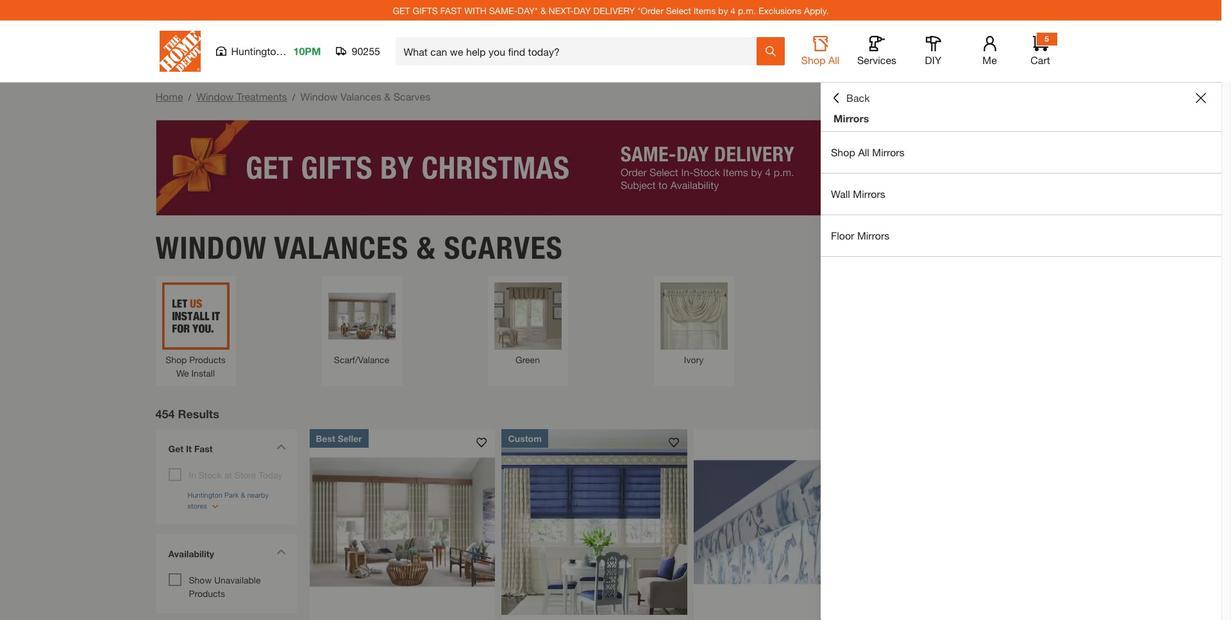 Task type: locate. For each thing, give the bounding box(es) containing it.
we
[[176, 368, 189, 379]]

shop
[[802, 54, 826, 66], [831, 146, 856, 158], [166, 354, 187, 365]]

window treatments link
[[196, 90, 287, 103]]

1 vertical spatial shop
[[831, 146, 856, 158]]

all up back button
[[829, 54, 840, 66]]

sponsored banner image
[[156, 120, 1067, 216]]

all inside shop all mirrors link
[[859, 146, 870, 158]]

&
[[541, 5, 546, 16], [384, 90, 391, 103], [417, 229, 436, 267]]

0 horizontal spatial &
[[384, 90, 391, 103]]

scarf/valance link
[[328, 283, 395, 367]]

1 horizontal spatial shop
[[802, 54, 826, 66]]

the home depot logo image
[[159, 31, 200, 72]]

shop down apply.
[[802, 54, 826, 66]]

shop for shop all mirrors
[[831, 146, 856, 158]]

back
[[847, 92, 870, 104]]

products
[[189, 354, 226, 365], [189, 589, 225, 600]]

shop up we
[[166, 354, 187, 365]]

p.m.
[[738, 5, 756, 16]]

mirrors right floor
[[858, 230, 890, 242]]

0 horizontal spatial shop
[[166, 354, 187, 365]]

menu
[[821, 132, 1222, 257]]

custom
[[508, 433, 542, 444]]

items
[[694, 5, 716, 16]]

feedback link image
[[1214, 217, 1232, 286]]

products up install
[[189, 354, 226, 365]]

store
[[235, 470, 256, 481]]

show
[[189, 575, 212, 586]]

1 horizontal spatial all
[[859, 146, 870, 158]]

all for shop all
[[829, 54, 840, 66]]

0 horizontal spatial /
[[188, 92, 191, 103]]

products inside show unavailable products
[[189, 589, 225, 600]]

0 vertical spatial shop
[[802, 54, 826, 66]]

ivory
[[684, 354, 704, 365]]

delivery
[[594, 5, 635, 16]]

mirrors up wall mirrors
[[873, 146, 905, 158]]

green image
[[494, 283, 562, 350]]

shop for shop products we install
[[166, 354, 187, 365]]

scarves
[[394, 90, 431, 103], [444, 229, 563, 267]]

menu containing shop all mirrors
[[821, 132, 1222, 257]]

show unavailable products
[[189, 575, 261, 600]]

fabric cornice image
[[502, 430, 688, 616]]

shop products we install link
[[162, 283, 229, 380]]

shop all mirrors link
[[821, 132, 1222, 173]]

valances
[[341, 90, 382, 103], [274, 229, 409, 267]]

2 vertical spatial &
[[417, 229, 436, 267]]

shop for shop all
[[802, 54, 826, 66]]

cart
[[1031, 54, 1051, 66]]

0 vertical spatial &
[[541, 5, 546, 16]]

shop all
[[802, 54, 840, 66]]

ivory link
[[660, 283, 728, 367]]

1 / from the left
[[188, 92, 191, 103]]

shop all button
[[800, 36, 841, 67]]

0 vertical spatial products
[[189, 354, 226, 365]]

454 results
[[156, 407, 219, 421]]

in stock at store today
[[189, 470, 283, 481]]

0 horizontal spatial all
[[829, 54, 840, 66]]

all up wall mirrors
[[859, 146, 870, 158]]

shop products we install
[[166, 354, 226, 379]]

1 vertical spatial scarves
[[444, 229, 563, 267]]

best seller
[[316, 433, 362, 444]]

1 horizontal spatial /
[[292, 92, 295, 103]]

apply.
[[804, 5, 829, 16]]

mirrors down back button
[[834, 112, 870, 124]]

next-
[[549, 5, 574, 16]]

0 vertical spatial all
[[829, 54, 840, 66]]

ivory image
[[660, 283, 728, 350]]

contour valance only image
[[694, 430, 880, 616]]

0 horizontal spatial scarves
[[394, 90, 431, 103]]

gifts
[[413, 5, 438, 16]]

exclusions
[[759, 5, 802, 16]]

by
[[719, 5, 728, 16]]

1 vertical spatial products
[[189, 589, 225, 600]]

seller
[[338, 433, 362, 444]]

in stock at store today link
[[189, 470, 283, 481]]

floor mirrors link
[[821, 216, 1222, 257]]

shop inside shop products we install
[[166, 354, 187, 365]]

/ right home
[[188, 92, 191, 103]]

1 horizontal spatial scarves
[[444, 229, 563, 267]]

all inside shop all button
[[829, 54, 840, 66]]

wood cornice image
[[310, 430, 496, 616]]

results
[[178, 407, 219, 421]]

in
[[189, 470, 196, 481]]

drawer close image
[[1196, 93, 1207, 103]]

1 vertical spatial &
[[384, 90, 391, 103]]

shop inside button
[[802, 54, 826, 66]]

1 vertical spatial all
[[859, 146, 870, 158]]

scarf/valance image
[[328, 283, 395, 350]]

get gifts fast with same-day* & next-day delivery *order select items by 4 p.m. exclusions apply.
[[393, 5, 829, 16]]

all for shop all mirrors
[[859, 146, 870, 158]]

fast
[[194, 444, 213, 455]]

2 vertical spatial shop
[[166, 354, 187, 365]]

window
[[196, 90, 234, 103], [301, 90, 338, 103], [156, 229, 267, 267]]

/ right treatments
[[292, 92, 295, 103]]

with
[[465, 5, 487, 16]]

availability
[[168, 549, 214, 560]]

shop products we install image
[[162, 283, 229, 350]]

green
[[516, 354, 540, 365]]

green link
[[494, 283, 562, 367]]

services button
[[857, 36, 898, 67]]

2 horizontal spatial shop
[[831, 146, 856, 158]]

products down show
[[189, 589, 225, 600]]

all
[[829, 54, 840, 66], [859, 146, 870, 158]]

shop up wall
[[831, 146, 856, 158]]

mirrors
[[834, 112, 870, 124], [873, 146, 905, 158], [853, 188, 886, 200], [858, 230, 890, 242]]

/
[[188, 92, 191, 103], [292, 92, 295, 103]]



Task type: vqa. For each thing, say whether or not it's contained in the screenshot.
first 1/2 from right
no



Task type: describe. For each thing, give the bounding box(es) containing it.
2 / from the left
[[292, 92, 295, 103]]

at
[[225, 470, 232, 481]]

get
[[168, 444, 184, 455]]

same-
[[489, 5, 518, 16]]

install
[[191, 368, 215, 379]]

90255
[[352, 45, 380, 57]]

floor mirrors
[[831, 230, 890, 242]]

availability link
[[162, 541, 290, 571]]

select
[[666, 5, 691, 16]]

wall mirrors
[[831, 188, 886, 200]]

0 vertical spatial valances
[[341, 90, 382, 103]]

4
[[731, 5, 736, 16]]

me button
[[970, 36, 1011, 67]]

shop all mirrors
[[831, 146, 905, 158]]

day*
[[518, 5, 538, 16]]

1 vertical spatial valances
[[274, 229, 409, 267]]

scarf/valance
[[334, 354, 389, 365]]

treatments
[[236, 90, 287, 103]]

park
[[285, 45, 306, 57]]

services
[[858, 54, 897, 66]]

2 horizontal spatial &
[[541, 5, 546, 16]]

me
[[983, 54, 997, 66]]

0 vertical spatial scarves
[[394, 90, 431, 103]]

90255 button
[[336, 45, 381, 58]]

What can we help you find today? search field
[[404, 38, 756, 65]]

5
[[1045, 34, 1049, 44]]

wall
[[831, 188, 851, 200]]

home / window treatments / window valances & scarves
[[156, 90, 431, 103]]

window valances & scarves
[[156, 229, 563, 267]]

get it fast link
[[162, 436, 290, 465]]

day
[[574, 5, 591, 16]]

diy
[[925, 54, 942, 66]]

stock
[[199, 470, 222, 481]]

huntington park
[[231, 45, 306, 57]]

get
[[393, 5, 410, 16]]

10pm
[[293, 45, 321, 57]]

unavailable
[[214, 575, 261, 586]]

1 horizontal spatial &
[[417, 229, 436, 267]]

wall mirrors link
[[821, 174, 1222, 215]]

it
[[186, 444, 192, 455]]

today
[[259, 470, 283, 481]]

huntington
[[231, 45, 282, 57]]

show unavailable products link
[[189, 575, 261, 600]]

best
[[316, 433, 335, 444]]

454
[[156, 407, 175, 421]]

diy button
[[913, 36, 954, 67]]

home
[[156, 90, 183, 103]]

cart 5
[[1031, 34, 1051, 66]]

home link
[[156, 90, 183, 103]]

products inside shop products we install
[[189, 354, 226, 365]]

back button
[[831, 92, 870, 105]]

floor
[[831, 230, 855, 242]]

get it fast
[[168, 444, 213, 455]]

fast
[[441, 5, 462, 16]]

*order
[[638, 5, 664, 16]]

mirrors right wall
[[853, 188, 886, 200]]



